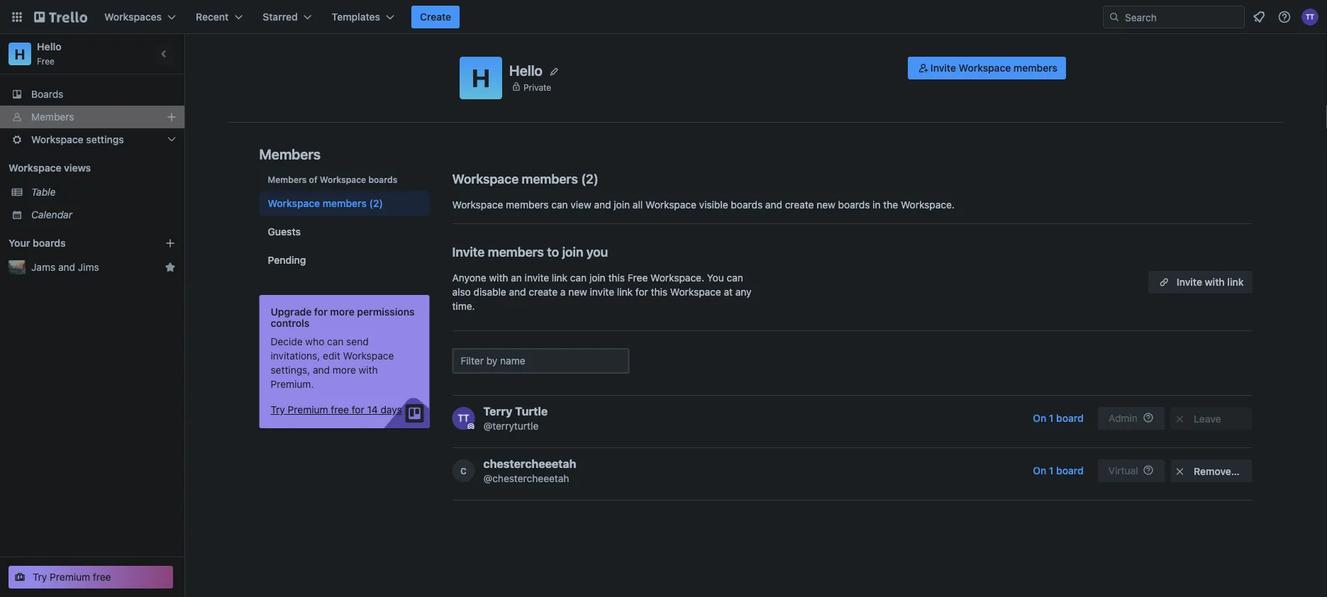 Task type: vqa. For each thing, say whether or not it's contained in the screenshot.
view
yes



Task type: describe. For each thing, give the bounding box(es) containing it.
terry
[[484, 405, 513, 418]]

can up at
[[727, 272, 744, 284]]

recent button
[[187, 6, 251, 28]]

workspaces button
[[96, 6, 185, 28]]

anyone with an invite link can join this free workspace. you can also disable and create a new invite link for this workspace at any time.
[[452, 272, 752, 312]]

for inside anyone with an invite link can join this free workspace. you can also disable and create a new invite link for this workspace at any time.
[[636, 286, 648, 298]]

free for try premium free for 14 days
[[331, 404, 349, 416]]

and left the jims
[[58, 261, 75, 273]]

anyone
[[452, 272, 487, 284]]

(2)
[[369, 198, 383, 209]]

0 horizontal spatial invite
[[525, 272, 549, 284]]

primary element
[[0, 0, 1328, 34]]

table link
[[31, 185, 176, 199]]

decide
[[271, 336, 303, 348]]

1 horizontal spatial workspace.
[[901, 199, 955, 211]]

h link
[[9, 43, 31, 65]]

@chestercheeetah
[[484, 473, 569, 485]]

workspace views
[[9, 162, 91, 174]]

any
[[736, 286, 752, 298]]

to
[[547, 244, 559, 259]]

boards link
[[0, 83, 185, 106]]

and right visible
[[766, 199, 783, 211]]

calendar
[[31, 209, 72, 221]]

remove… link
[[1171, 460, 1253, 483]]

terry turtle @terryturtle
[[484, 405, 548, 432]]

send
[[346, 336, 369, 348]]

visible
[[699, 199, 728, 211]]

workspace. inside anyone with an invite link can join this free workspace. you can also disable and create a new invite link for this workspace at any time.
[[651, 272, 705, 284]]

0 vertical spatial more
[[330, 306, 355, 318]]

for inside button
[[352, 404, 365, 416]]

free inside anyone with an invite link can join this free workspace. you can also disable and create a new invite link for this workspace at any time.
[[628, 272, 648, 284]]

workspace settings
[[31, 134, 124, 145]]

starred icon image
[[165, 262, 176, 273]]

members link
[[0, 106, 185, 128]]

jims
[[78, 261, 99, 273]]

0 vertical spatial create
[[785, 199, 814, 211]]

on for chestercheeetah
[[1033, 465, 1047, 477]]

invite workspace members
[[931, 62, 1058, 74]]

1 for terry turtle
[[1049, 413, 1054, 424]]

try premium free for 14 days button
[[271, 403, 402, 417]]

invitations,
[[271, 350, 320, 362]]

sm image for terry turtle
[[1173, 412, 1188, 426]]

you
[[707, 272, 724, 284]]

guests
[[268, 226, 301, 238]]

on for terry turtle
[[1033, 413, 1047, 424]]

upgrade for more permissions controls decide who can send invitations, edit workspace settings, and more with premium.
[[271, 306, 415, 390]]

0 horizontal spatial join
[[562, 244, 584, 259]]

starred
[[263, 11, 298, 23]]

on 1 board link for chestercheeetah
[[1025, 460, 1092, 483]]

board for terry turtle
[[1057, 413, 1084, 424]]

pending link
[[259, 248, 430, 273]]

h for h button
[[472, 63, 490, 93]]

workspaces
[[104, 11, 162, 23]]

can inside the upgrade for more permissions controls decide who can send invitations, edit workspace settings, and more with premium.
[[327, 336, 344, 348]]

0 notifications image
[[1251, 9, 1268, 26]]

2 horizontal spatial join
[[614, 199, 630, 211]]

invite members to join you
[[452, 244, 608, 259]]

try premium free for 14 days
[[271, 404, 402, 416]]

Search field
[[1120, 6, 1245, 28]]

chestercheeetah
[[484, 457, 577, 471]]

disable
[[474, 286, 506, 298]]

templates
[[332, 11, 380, 23]]

create inside anyone with an invite link can join this free workspace. you can also disable and create a new invite link for this workspace at any time.
[[529, 286, 558, 298]]

a
[[561, 286, 566, 298]]

try premium free
[[33, 572, 111, 583]]

link inside button
[[1228, 276, 1244, 288]]

virtual button
[[1098, 460, 1166, 483]]

the
[[884, 199, 898, 211]]

turtle
[[515, 405, 548, 418]]

add board image
[[165, 238, 176, 249]]

remove…
[[1194, 466, 1240, 478]]

invite for invite members to join you
[[452, 244, 485, 259]]

can down you
[[570, 272, 587, 284]]

create
[[420, 11, 451, 23]]

0 vertical spatial workspace members
[[452, 171, 578, 186]]

jams
[[31, 261, 55, 273]]

search image
[[1109, 11, 1120, 23]]

on 1 board link for terry turtle
[[1025, 407, 1092, 430]]

an
[[511, 272, 522, 284]]

days
[[381, 404, 402, 416]]

workspace inside the upgrade for more permissions controls decide who can send invitations, edit workspace settings, and more with premium.
[[343, 350, 394, 362]]

recent
[[196, 11, 229, 23]]

new inside anyone with an invite link can join this free workspace. you can also disable and create a new invite link for this workspace at any time.
[[569, 286, 587, 298]]

in
[[873, 199, 881, 211]]

)
[[594, 171, 599, 186]]

c
[[461, 466, 467, 476]]

premium for try premium free
[[50, 572, 90, 583]]

edit
[[323, 350, 340, 362]]

leave link
[[1171, 407, 1253, 430]]

2
[[586, 171, 594, 186]]

( 2 )
[[581, 171, 599, 186]]

your boards
[[9, 237, 66, 249]]

Filter by name text field
[[452, 348, 630, 374]]

calendar link
[[31, 208, 176, 222]]

14
[[367, 404, 378, 416]]

hello link
[[37, 41, 61, 53]]

on 1 board for chestercheeetah
[[1033, 465, 1084, 477]]

table
[[31, 186, 56, 198]]

back to home image
[[34, 6, 87, 28]]

premium for try premium free for 14 days
[[288, 404, 328, 416]]

admin button
[[1098, 407, 1166, 430]]

board for chestercheeetah
[[1057, 465, 1084, 477]]

settings
[[86, 134, 124, 145]]

who
[[305, 336, 325, 348]]



Task type: locate. For each thing, give the bounding box(es) containing it.
0 horizontal spatial free
[[37, 56, 55, 66]]

2 vertical spatial members
[[268, 175, 307, 185]]

also
[[452, 286, 471, 298]]

board left virtual
[[1057, 465, 1084, 477]]

try for try premium free
[[33, 572, 47, 583]]

1 vertical spatial on 1 board link
[[1025, 460, 1092, 483]]

0 vertical spatial hello
[[37, 41, 61, 53]]

members left "of"
[[268, 175, 307, 185]]

workspace. left the "you" in the top right of the page
[[651, 272, 705, 284]]

1 vertical spatial members
[[259, 145, 321, 162]]

try
[[271, 404, 285, 416], [33, 572, 47, 583]]

can left view
[[552, 199, 568, 211]]

invite with link button
[[1149, 271, 1253, 294]]

all
[[633, 199, 643, 211]]

1 vertical spatial try
[[33, 572, 47, 583]]

2 vertical spatial for
[[352, 404, 365, 416]]

1 vertical spatial h
[[472, 63, 490, 93]]

1 horizontal spatial link
[[617, 286, 633, 298]]

invite inside button
[[931, 62, 957, 74]]

private
[[524, 82, 551, 92]]

0 vertical spatial try
[[271, 404, 285, 416]]

jams and jims
[[31, 261, 99, 273]]

0 horizontal spatial workspace.
[[651, 272, 705, 284]]

join right 'to'
[[562, 244, 584, 259]]

and right view
[[594, 199, 611, 211]]

leave
[[1194, 413, 1222, 425]]

1
[[1049, 413, 1054, 424], [1049, 465, 1054, 477]]

with for invite
[[1205, 276, 1225, 288]]

invite right an
[[525, 272, 549, 284]]

sm image inside remove… link
[[1173, 465, 1188, 479]]

1 horizontal spatial premium
[[288, 404, 328, 416]]

1 vertical spatial sm image
[[1173, 412, 1188, 426]]

controls
[[271, 318, 310, 329]]

1 horizontal spatial workspace members
[[452, 171, 578, 186]]

members
[[31, 111, 74, 123], [259, 145, 321, 162], [268, 175, 307, 185]]

views
[[64, 162, 91, 174]]

1 vertical spatial board
[[1057, 465, 1084, 477]]

join down you
[[590, 272, 606, 284]]

and inside anyone with an invite link can join this free workspace. you can also disable and create a new invite link for this workspace at any time.
[[509, 286, 526, 298]]

1 vertical spatial invite
[[590, 286, 615, 298]]

1 horizontal spatial hello
[[510, 62, 543, 79]]

try inside try premium free for 14 days button
[[271, 404, 285, 416]]

invite for invite with link
[[1177, 276, 1203, 288]]

1 vertical spatial free
[[628, 272, 648, 284]]

join inside anyone with an invite link can join this free workspace. you can also disable and create a new invite link for this workspace at any time.
[[590, 272, 606, 284]]

1 vertical spatial invite
[[452, 244, 485, 259]]

@terryturtle
[[484, 420, 539, 432]]

invite
[[931, 62, 957, 74], [452, 244, 485, 259], [1177, 276, 1203, 288]]

with inside anyone with an invite link can join this free workspace. you can also disable and create a new invite link for this workspace at any time.
[[489, 272, 508, 284]]

invite right a
[[590, 286, 615, 298]]

0 vertical spatial on
[[1033, 413, 1047, 424]]

workspace inside popup button
[[31, 134, 83, 145]]

0 horizontal spatial create
[[529, 286, 558, 298]]

0 vertical spatial join
[[614, 199, 630, 211]]

free
[[331, 404, 349, 416], [93, 572, 111, 583]]

members inside button
[[1014, 62, 1058, 74]]

2 vertical spatial invite
[[1177, 276, 1203, 288]]

0 horizontal spatial for
[[314, 306, 328, 318]]

new left in on the right
[[817, 199, 836, 211]]

board left admin at the right bottom of page
[[1057, 413, 1084, 424]]

0 vertical spatial members
[[31, 111, 74, 123]]

1 vertical spatial free
[[93, 572, 111, 583]]

with
[[489, 272, 508, 284], [1205, 276, 1225, 288], [359, 364, 378, 376]]

1 vertical spatial workspace.
[[651, 272, 705, 284]]

h left hello free
[[15, 45, 25, 62]]

0 vertical spatial invite
[[525, 272, 549, 284]]

and down an
[[509, 286, 526, 298]]

members down boards
[[31, 111, 74, 123]]

1 on 1 board from the top
[[1033, 413, 1084, 424]]

1 for chestercheeetah
[[1049, 465, 1054, 477]]

your boards with 1 items element
[[9, 235, 143, 252]]

2 vertical spatial join
[[590, 272, 606, 284]]

2 board from the top
[[1057, 465, 1084, 477]]

1 horizontal spatial free
[[331, 404, 349, 416]]

with for anyone
[[489, 272, 508, 284]]

terry turtle (terryturtle) image
[[1302, 9, 1319, 26]]

1 horizontal spatial this
[[651, 286, 668, 298]]

1 horizontal spatial invite
[[590, 286, 615, 298]]

invite workspace members button
[[908, 57, 1067, 79]]

0 horizontal spatial new
[[569, 286, 587, 298]]

with inside the upgrade for more permissions controls decide who can send invitations, edit workspace settings, and more with premium.
[[359, 364, 378, 376]]

1 board from the top
[[1057, 413, 1084, 424]]

workspace settings button
[[0, 128, 185, 151]]

workspace members down "of"
[[268, 198, 367, 209]]

permissions
[[357, 306, 415, 318]]

on 1 board left admin at the right bottom of page
[[1033, 413, 1084, 424]]

this member is an admin of this workspace. image
[[468, 424, 474, 430]]

boards
[[31, 88, 63, 100]]

1 vertical spatial new
[[569, 286, 587, 298]]

workspace navigation collapse icon image
[[155, 44, 175, 64]]

2 on 1 board from the top
[[1033, 465, 1084, 477]]

members of workspace boards
[[268, 175, 398, 185]]

board
[[1057, 413, 1084, 424], [1057, 465, 1084, 477]]

invite with link
[[1177, 276, 1244, 288]]

hello for hello free
[[37, 41, 61, 53]]

0 horizontal spatial premium
[[50, 572, 90, 583]]

workspace inside anyone with an invite link can join this free workspace. you can also disable and create a new invite link for this workspace at any time.
[[670, 286, 721, 298]]

this
[[608, 272, 625, 284], [651, 286, 668, 298]]

0 vertical spatial h
[[15, 45, 25, 62]]

1 vertical spatial join
[[562, 244, 584, 259]]

1 horizontal spatial invite
[[931, 62, 957, 74]]

1 vertical spatial on
[[1033, 465, 1047, 477]]

chestercheeetah @chestercheeetah
[[484, 457, 577, 485]]

open information menu image
[[1278, 10, 1292, 24]]

boards up (2)
[[369, 175, 398, 185]]

free
[[37, 56, 55, 66], [628, 272, 648, 284]]

2 1 from the top
[[1049, 465, 1054, 477]]

hello right h link
[[37, 41, 61, 53]]

and down edit
[[313, 364, 330, 376]]

0 vertical spatial board
[[1057, 413, 1084, 424]]

0 horizontal spatial link
[[552, 272, 568, 284]]

0 vertical spatial invite
[[931, 62, 957, 74]]

h for h link
[[15, 45, 25, 62]]

2 on from the top
[[1033, 465, 1047, 477]]

workspace members
[[452, 171, 578, 186], [268, 198, 367, 209]]

1 on 1 board link from the top
[[1025, 407, 1092, 430]]

0 vertical spatial this
[[608, 272, 625, 284]]

pending
[[268, 254, 306, 266]]

2 horizontal spatial link
[[1228, 276, 1244, 288]]

you
[[587, 244, 608, 259]]

boards up 'jams'
[[33, 237, 66, 249]]

at
[[724, 286, 733, 298]]

free for try premium free
[[93, 572, 111, 583]]

2 horizontal spatial invite
[[1177, 276, 1203, 288]]

on 1 board link
[[1025, 407, 1092, 430], [1025, 460, 1092, 483]]

0 vertical spatial 1
[[1049, 413, 1054, 424]]

hello for hello
[[510, 62, 543, 79]]

1 horizontal spatial free
[[628, 272, 648, 284]]

0 horizontal spatial this
[[608, 272, 625, 284]]

templates button
[[323, 6, 403, 28]]

sm image
[[917, 61, 931, 75], [1173, 412, 1188, 426], [1173, 465, 1188, 479]]

on 1 board for terry turtle
[[1033, 413, 1084, 424]]

workspace members can view and join all workspace visible boards and create new boards in the workspace.
[[452, 199, 955, 211]]

workspace. right the
[[901, 199, 955, 211]]

for
[[636, 286, 648, 298], [314, 306, 328, 318], [352, 404, 365, 416]]

on
[[1033, 413, 1047, 424], [1033, 465, 1047, 477]]

invite inside button
[[1177, 276, 1203, 288]]

(
[[581, 171, 586, 186]]

sm image for chestercheeetah
[[1173, 465, 1188, 479]]

join
[[614, 199, 630, 211], [562, 244, 584, 259], [590, 272, 606, 284]]

1 vertical spatial hello
[[510, 62, 543, 79]]

1 1 from the top
[[1049, 413, 1054, 424]]

free inside hello free
[[37, 56, 55, 66]]

1 vertical spatial workspace members
[[268, 198, 367, 209]]

0 vertical spatial for
[[636, 286, 648, 298]]

your
[[9, 237, 30, 249]]

of
[[309, 175, 318, 185]]

sm image inside leave link
[[1173, 412, 1188, 426]]

1 vertical spatial more
[[333, 364, 356, 376]]

1 vertical spatial for
[[314, 306, 328, 318]]

starred button
[[254, 6, 321, 28]]

2 vertical spatial sm image
[[1173, 465, 1188, 479]]

premium
[[288, 404, 328, 416], [50, 572, 90, 583]]

with inside button
[[1205, 276, 1225, 288]]

time.
[[452, 301, 475, 312]]

1 vertical spatial create
[[529, 286, 558, 298]]

link
[[552, 272, 568, 284], [1228, 276, 1244, 288], [617, 286, 633, 298]]

0 horizontal spatial free
[[93, 572, 111, 583]]

2 on 1 board link from the top
[[1025, 460, 1092, 483]]

new right a
[[569, 286, 587, 298]]

try premium free button
[[9, 566, 173, 589]]

on 1 board link left admin at the right bottom of page
[[1025, 407, 1092, 430]]

and inside the upgrade for more permissions controls decide who can send invitations, edit workspace settings, and more with premium.
[[313, 364, 330, 376]]

on 1 board link left virtual
[[1025, 460, 1092, 483]]

1 vertical spatial on 1 board
[[1033, 465, 1084, 477]]

0 vertical spatial on 1 board
[[1033, 413, 1084, 424]]

on 1 board
[[1033, 413, 1084, 424], [1033, 465, 1084, 477]]

members up "of"
[[259, 145, 321, 162]]

1 horizontal spatial try
[[271, 404, 285, 416]]

jams and jims link
[[31, 260, 159, 275]]

h
[[15, 45, 25, 62], [472, 63, 490, 93]]

switch to… image
[[10, 10, 24, 24]]

2 horizontal spatial for
[[636, 286, 648, 298]]

premium.
[[271, 379, 314, 390]]

boards left in on the right
[[839, 199, 870, 211]]

more up send
[[330, 306, 355, 318]]

0 vertical spatial new
[[817, 199, 836, 211]]

workspace inside button
[[959, 62, 1011, 74]]

1 horizontal spatial join
[[590, 272, 606, 284]]

0 horizontal spatial invite
[[452, 244, 485, 259]]

0 vertical spatial free
[[37, 56, 55, 66]]

2 horizontal spatial with
[[1205, 276, 1225, 288]]

h button
[[460, 57, 502, 99]]

try inside 'try premium free' button
[[33, 572, 47, 583]]

1 on from the top
[[1033, 413, 1047, 424]]

1 vertical spatial 1
[[1049, 465, 1054, 477]]

1 horizontal spatial new
[[817, 199, 836, 211]]

settings,
[[271, 364, 310, 376]]

0 horizontal spatial workspace members
[[268, 198, 367, 209]]

0 vertical spatial workspace.
[[901, 199, 955, 211]]

hello free
[[37, 41, 61, 66]]

virtual
[[1109, 465, 1139, 477]]

0 vertical spatial sm image
[[917, 61, 931, 75]]

hello up private
[[510, 62, 543, 79]]

create button
[[412, 6, 460, 28]]

0 vertical spatial on 1 board link
[[1025, 407, 1092, 430]]

0 horizontal spatial with
[[359, 364, 378, 376]]

0 horizontal spatial try
[[33, 572, 47, 583]]

1 vertical spatial premium
[[50, 572, 90, 583]]

1 horizontal spatial h
[[472, 63, 490, 93]]

can up edit
[[327, 336, 344, 348]]

on 1 board left virtual
[[1033, 465, 1084, 477]]

more down edit
[[333, 364, 356, 376]]

workspace
[[959, 62, 1011, 74], [31, 134, 83, 145], [9, 162, 61, 174], [452, 171, 519, 186], [320, 175, 366, 185], [268, 198, 320, 209], [452, 199, 503, 211], [646, 199, 697, 211], [670, 286, 721, 298], [343, 350, 394, 362]]

0 vertical spatial free
[[331, 404, 349, 416]]

admin
[[1109, 413, 1138, 424]]

sm image inside invite workspace members button
[[917, 61, 931, 75]]

invite for invite workspace members
[[931, 62, 957, 74]]

join left all
[[614, 199, 630, 211]]

try for try premium free for 14 days
[[271, 404, 285, 416]]

upgrade
[[271, 306, 312, 318]]

0 vertical spatial premium
[[288, 404, 328, 416]]

for inside the upgrade for more permissions controls decide who can send invitations, edit workspace settings, and more with premium.
[[314, 306, 328, 318]]

1 horizontal spatial for
[[352, 404, 365, 416]]

view
[[571, 199, 592, 211]]

0 horizontal spatial h
[[15, 45, 25, 62]]

boards
[[369, 175, 398, 185], [731, 199, 763, 211], [839, 199, 870, 211], [33, 237, 66, 249]]

0 horizontal spatial hello
[[37, 41, 61, 53]]

h left private
[[472, 63, 490, 93]]

1 horizontal spatial with
[[489, 272, 508, 284]]

1 vertical spatial this
[[651, 286, 668, 298]]

workspace members left (
[[452, 171, 578, 186]]

1 horizontal spatial create
[[785, 199, 814, 211]]

boards right visible
[[731, 199, 763, 211]]

guests link
[[259, 219, 430, 245]]

h inside button
[[472, 63, 490, 93]]



